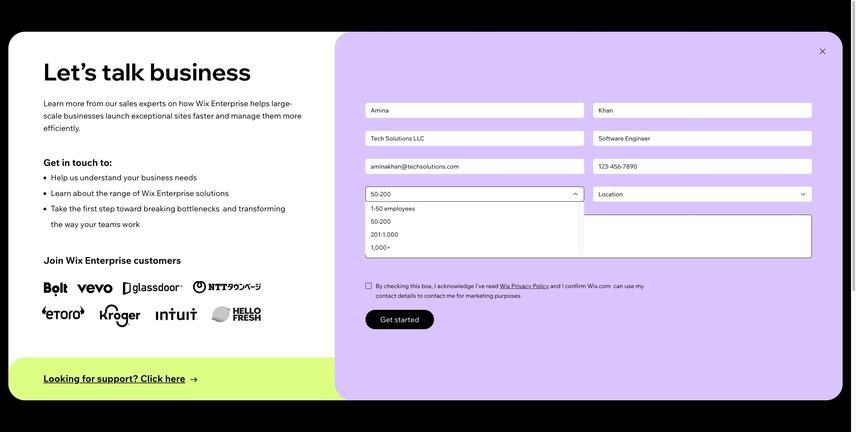 Task type: vqa. For each thing, say whether or not it's contained in the screenshot.
Templates corresponding to All Templates
no



Task type: locate. For each thing, give the bounding box(es) containing it.
Business email email field
[[365, 159, 584, 174]]

list box
[[366, 202, 584, 255]]

First name text field
[[365, 103, 584, 118]]

What would you like to discuss? text field
[[365, 215, 812, 259]]

Company text field
[[365, 131, 584, 146]]

Business phone number telephone field
[[593, 159, 812, 174]]



Task type: describe. For each thing, give the bounding box(es) containing it.
Last name text field
[[593, 103, 812, 118]]

Job title text field
[[593, 131, 812, 146]]



